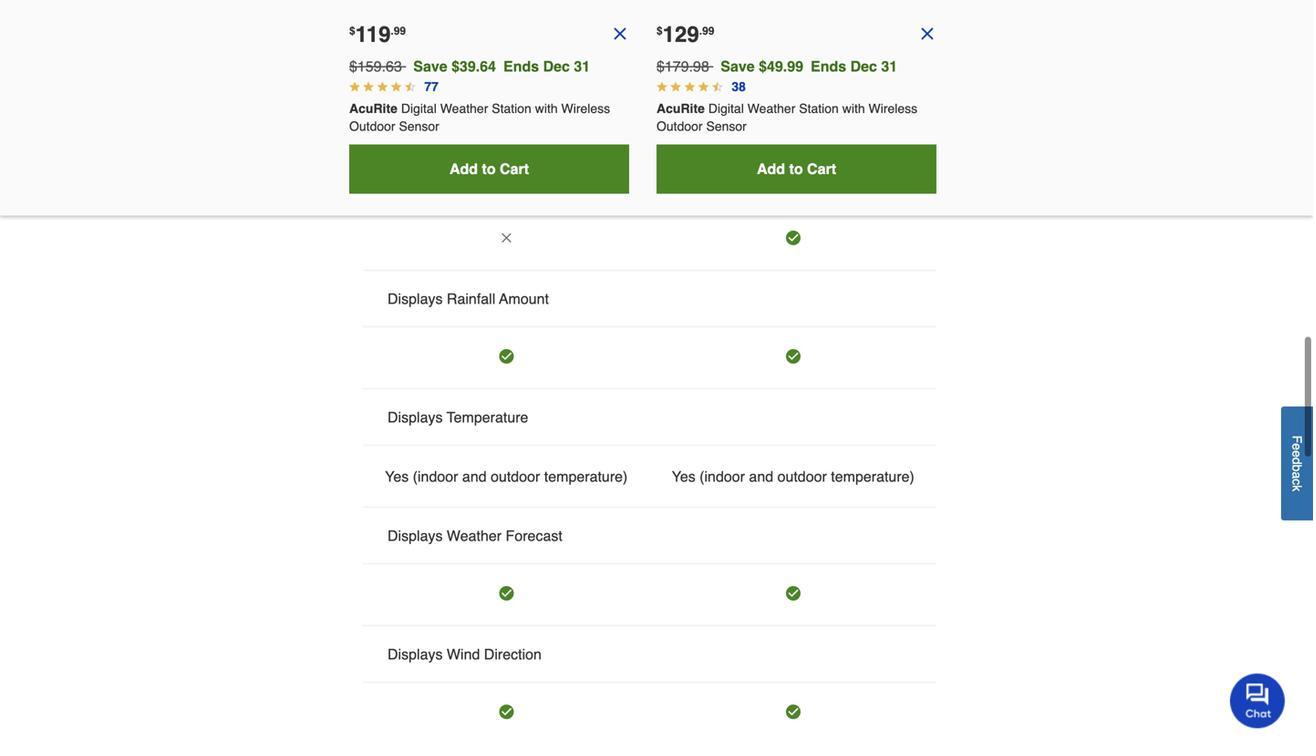 Task type: locate. For each thing, give the bounding box(es) containing it.
2 31 from the left
[[881, 58, 897, 75]]

$ up $159.63
[[349, 25, 355, 37]]

with
[[535, 101, 558, 116], [842, 101, 865, 116]]

0 horizontal spatial acurite
[[349, 101, 397, 116]]

4.5 out of 5 stars image for sixth 4.5 out of 5 stars element from right
[[405, 81, 416, 92]]

0 horizontal spatial 31
[[574, 58, 590, 75]]

1 horizontal spatial add to cart
[[757, 161, 836, 178]]

1 . from the left
[[391, 25, 394, 37]]

weather down "$39.64"
[[440, 101, 488, 116]]

1 dec from the left
[[543, 58, 570, 75]]

cart
[[500, 161, 529, 178], [807, 161, 836, 178]]

1 horizontal spatial $
[[657, 25, 663, 37]]

0 horizontal spatial .
[[391, 25, 394, 37]]

0 horizontal spatial humidity)
[[556, 113, 616, 129]]

1 horizontal spatial station
[[799, 101, 839, 116]]

yes image
[[786, 231, 800, 245], [499, 349, 514, 364], [786, 586, 800, 601], [786, 705, 800, 719]]

add to cart
[[449, 161, 529, 178], [757, 161, 836, 178]]

1 ends from the left
[[503, 58, 539, 75]]

2 ends from the left
[[811, 58, 846, 75]]

1 add to cart from the left
[[449, 161, 529, 178]]

2 displays from the top
[[388, 409, 443, 426]]

2 yes (indoor and outdoor temperature) from the left
[[672, 468, 914, 485]]

1 horizontal spatial with
[[842, 101, 865, 116]]

1 horizontal spatial digital
[[708, 101, 744, 116]]

2 $ from the left
[[657, 25, 663, 37]]

digital down 77
[[401, 101, 437, 116]]

2 digital weather station with wireless outdoor sensor from the left
[[657, 101, 921, 134]]

.
[[391, 25, 394, 37], [699, 25, 702, 37]]

1 31 from the left
[[574, 58, 590, 75]]

0 horizontal spatial cart
[[500, 161, 529, 178]]

to for 1st add to cart button from left
[[482, 161, 496, 178]]

99 for 129
[[702, 25, 714, 37]]

2 outdoor from the left
[[657, 119, 703, 134]]

1 horizontal spatial acurite
[[657, 101, 705, 116]]

1 acurite from the left
[[349, 101, 397, 116]]

. inside $ 119 . 99
[[391, 25, 394, 37]]

chat invite button image
[[1230, 673, 1286, 729]]

0 horizontal spatial outdoor
[[349, 119, 395, 134]]

119
[[355, 22, 391, 47]]

temperature)
[[544, 468, 628, 485], [831, 468, 914, 485]]

4.5 out of 5 stars image for eighth 4.5 out of 5 stars element from left
[[684, 81, 695, 92]]

4.5 out of 5 stars element
[[349, 81, 360, 92], [363, 81, 374, 92], [377, 81, 388, 92], [391, 81, 402, 92], [405, 81, 416, 92], [657, 81, 667, 92], [670, 81, 681, 92], [684, 81, 695, 92], [698, 81, 709, 92], [712, 81, 723, 92]]

2 to from the left
[[789, 161, 803, 178]]

yes (indoor and outdoor humidity) down the $49.99
[[684, 113, 902, 129]]

displays
[[388, 290, 443, 307], [388, 409, 443, 426], [388, 527, 443, 544], [388, 646, 443, 663]]

yes image for the bottommost yes image
[[786, 705, 800, 719]]

digital down the 38
[[708, 101, 744, 116]]

9 4.5 out of 5 stars element from the left
[[698, 81, 709, 92]]

. up $179.98
[[699, 25, 702, 37]]

yes
[[397, 113, 421, 129], [684, 113, 708, 129], [385, 468, 409, 485], [672, 468, 695, 485]]

4.5 out of 5 stars image
[[391, 81, 402, 92], [405, 81, 416, 92], [657, 81, 667, 92], [684, 81, 695, 92], [698, 81, 709, 92]]

$ inside $ 119 . 99
[[349, 25, 355, 37]]

digital weather station with wireless outdoor sensor down the $49.99
[[657, 101, 921, 134]]

digital weather station with wireless outdoor sensor
[[349, 101, 614, 134], [657, 101, 921, 134]]

4 displays from the top
[[388, 646, 443, 663]]

yes (indoor and outdoor humidity)
[[397, 113, 616, 129], [684, 113, 902, 129]]

2 add from the left
[[757, 161, 785, 178]]

1 horizontal spatial cart
[[807, 161, 836, 178]]

1 horizontal spatial ends
[[811, 58, 846, 75]]

station down save $49.99 ends dec 31
[[799, 101, 839, 116]]

1 horizontal spatial yes (indoor and outdoor humidity)
[[684, 113, 902, 129]]

99
[[394, 25, 406, 37], [702, 25, 714, 37]]

1 cart from the left
[[500, 161, 529, 178]]

0 horizontal spatial yes (indoor and outdoor humidity)
[[397, 113, 616, 129]]

2 wireless from the left
[[869, 101, 917, 116]]

0 horizontal spatial digital weather station with wireless outdoor sensor
[[349, 101, 614, 134]]

acurite down $159.63
[[349, 101, 397, 116]]

1 99 from the left
[[394, 25, 406, 37]]

3 4.5 out of 5 stars image from the left
[[377, 81, 388, 92]]

0 horizontal spatial ends
[[503, 58, 539, 75]]

1 horizontal spatial add to cart button
[[657, 145, 936, 194]]

1 outdoor from the left
[[349, 119, 395, 134]]

3 displays from the top
[[388, 527, 443, 544]]

displays for displays temperature
[[388, 409, 443, 426]]

1 horizontal spatial .
[[699, 25, 702, 37]]

weather down the $49.99
[[747, 101, 795, 116]]

0 horizontal spatial wireless
[[561, 101, 610, 116]]

save for 129
[[721, 58, 755, 75]]

2 yes (indoor and outdoor humidity) from the left
[[684, 113, 902, 129]]

outdoor
[[349, 119, 395, 134], [657, 119, 703, 134]]

. inside $ 129 . 99
[[699, 25, 702, 37]]

1 horizontal spatial humidity)
[[843, 113, 902, 129]]

with down save $39.64 ends dec 31
[[535, 101, 558, 116]]

5 4.5 out of 5 stars element from the left
[[405, 81, 416, 92]]

weather
[[440, 101, 488, 116], [747, 101, 795, 116], [447, 527, 502, 544]]

99 right 129
[[702, 25, 714, 37]]

1 to from the left
[[482, 161, 496, 178]]

no image
[[918, 25, 936, 43], [499, 231, 514, 245]]

dec
[[543, 58, 570, 75], [850, 58, 877, 75]]

1 horizontal spatial wireless
[[869, 101, 917, 116]]

dec right "$39.64"
[[543, 58, 570, 75]]

2 add to cart button from the left
[[657, 145, 936, 194]]

and
[[474, 113, 499, 129], [761, 113, 786, 129], [462, 468, 487, 485], [749, 468, 773, 485]]

sensor down 77
[[399, 119, 439, 134]]

add
[[449, 161, 478, 178], [757, 161, 785, 178]]

sensor down the 38
[[706, 119, 747, 134]]

save up 77
[[413, 58, 447, 75]]

1 horizontal spatial digital weather station with wireless outdoor sensor
[[657, 101, 921, 134]]

yes image for the leftmost no icon
[[786, 231, 800, 245]]

displays temperature
[[388, 409, 528, 426]]

displays for displays rainfall amount
[[388, 290, 443, 307]]

acurite down $179.98
[[657, 101, 705, 116]]

4.5 out of 5 stars image for 7th 4.5 out of 5 stars element from the right
[[391, 81, 402, 92]]

1 horizontal spatial to
[[789, 161, 803, 178]]

31 for 119
[[574, 58, 590, 75]]

0 horizontal spatial add to cart
[[449, 161, 529, 178]]

99 inside $ 129 . 99
[[702, 25, 714, 37]]

1 horizontal spatial outdoor
[[657, 119, 703, 134]]

4 4.5 out of 5 stars image from the left
[[684, 81, 695, 92]]

77
[[424, 79, 439, 94]]

save up the 38
[[721, 58, 755, 75]]

weather left forecast
[[447, 527, 502, 544]]

$49.99
[[759, 58, 803, 75]]

0 horizontal spatial sensor
[[399, 119, 439, 134]]

0 horizontal spatial digital
[[401, 101, 437, 116]]

1 horizontal spatial 31
[[881, 58, 897, 75]]

cart for 1st add to cart button from right
[[807, 161, 836, 178]]

1 add from the left
[[449, 161, 478, 178]]

add to cart for 1st add to cart button from left
[[449, 161, 529, 178]]

$ inside $ 129 . 99
[[657, 25, 663, 37]]

ends right the $49.99
[[811, 58, 846, 75]]

$ 129 . 99
[[657, 22, 714, 47]]

1 with from the left
[[535, 101, 558, 116]]

2 station from the left
[[799, 101, 839, 116]]

99 right '119'
[[394, 25, 406, 37]]

0 horizontal spatial add to cart button
[[349, 145, 629, 194]]

digital weather station with wireless outdoor sensor down "$39.64"
[[349, 101, 614, 134]]

acurite
[[349, 101, 397, 116], [657, 101, 705, 116]]

0 horizontal spatial with
[[535, 101, 558, 116]]

amount
[[499, 290, 549, 307]]

wind
[[447, 646, 480, 663]]

1 humidity) from the left
[[556, 113, 616, 129]]

2 sensor from the left
[[706, 119, 747, 134]]

f e e d b a c k button
[[1281, 407, 1313, 521]]

2 cart from the left
[[807, 161, 836, 178]]

1 add to cart button from the left
[[349, 145, 629, 194]]

0 horizontal spatial yes (indoor and outdoor temperature)
[[385, 468, 628, 485]]

31 for 129
[[881, 58, 897, 75]]

e
[[1290, 443, 1304, 450], [1290, 450, 1304, 458]]

dec for 129
[[850, 58, 877, 75]]

31
[[574, 58, 590, 75], [881, 58, 897, 75]]

station
[[492, 101, 531, 116], [799, 101, 839, 116]]

1 horizontal spatial sensor
[[706, 119, 747, 134]]

3 4.5 out of 5 stars image from the left
[[657, 81, 667, 92]]

yes (indoor and outdoor temperature)
[[385, 468, 628, 485], [672, 468, 914, 485]]

1 e from the top
[[1290, 443, 1304, 450]]

with down save $49.99 ends dec 31
[[842, 101, 865, 116]]

add to cart button
[[349, 145, 629, 194], [657, 145, 936, 194]]

1 wireless from the left
[[561, 101, 610, 116]]

2 dec from the left
[[850, 58, 877, 75]]

6 4.5 out of 5 stars element from the left
[[657, 81, 667, 92]]

2 save from the left
[[721, 58, 755, 75]]

1 horizontal spatial save
[[721, 58, 755, 75]]

outdoor
[[503, 113, 552, 129], [790, 113, 839, 129], [491, 468, 540, 485], [777, 468, 827, 485]]

1 horizontal spatial yes (indoor and outdoor temperature)
[[672, 468, 914, 485]]

yes image
[[786, 349, 800, 364], [499, 586, 514, 601], [499, 705, 514, 719]]

99 inside $ 119 . 99
[[394, 25, 406, 37]]

0 horizontal spatial 99
[[394, 25, 406, 37]]

0 horizontal spatial to
[[482, 161, 496, 178]]

1 station from the left
[[492, 101, 531, 116]]

. up $159.63
[[391, 25, 394, 37]]

cart for 1st add to cart button from left
[[500, 161, 529, 178]]

2 add to cart from the left
[[757, 161, 836, 178]]

0 horizontal spatial $
[[349, 25, 355, 37]]

0 horizontal spatial save
[[413, 58, 447, 75]]

1 horizontal spatial temperature)
[[831, 468, 914, 485]]

save
[[413, 58, 447, 75], [721, 58, 755, 75]]

displays weather forecast
[[388, 527, 562, 544]]

dec right the $49.99
[[850, 58, 877, 75]]

$
[[349, 25, 355, 37], [657, 25, 663, 37]]

1 yes (indoor and outdoor temperature) from the left
[[385, 468, 628, 485]]

sensor
[[399, 119, 439, 134], [706, 119, 747, 134]]

e up d
[[1290, 443, 1304, 450]]

(indoor
[[425, 113, 470, 129], [712, 113, 757, 129], [413, 468, 458, 485], [700, 468, 745, 485]]

1 displays from the top
[[388, 290, 443, 307]]

1 horizontal spatial 99
[[702, 25, 714, 37]]

$ right no image
[[657, 25, 663, 37]]

1 $ from the left
[[349, 25, 355, 37]]

1 horizontal spatial dec
[[850, 58, 877, 75]]

ends
[[503, 58, 539, 75], [811, 58, 846, 75]]

5 4.5 out of 5 stars image from the left
[[712, 81, 723, 92]]

0 horizontal spatial temperature)
[[544, 468, 628, 485]]

0 horizontal spatial add
[[449, 161, 478, 178]]

humidity)
[[556, 113, 616, 129], [843, 113, 902, 129]]

$ for 119
[[349, 25, 355, 37]]

0 horizontal spatial dec
[[543, 58, 570, 75]]

2 99 from the left
[[702, 25, 714, 37]]

5 4.5 out of 5 stars image from the left
[[698, 81, 709, 92]]

2 4.5 out of 5 stars image from the left
[[405, 81, 416, 92]]

1 digital from the left
[[401, 101, 437, 116]]

e up b
[[1290, 450, 1304, 458]]

digital
[[401, 101, 437, 116], [708, 101, 744, 116]]

outdoor down $159.63
[[349, 119, 395, 134]]

yes (indoor and outdoor humidity) down save $39.64 ends dec 31
[[397, 113, 616, 129]]

station down save $39.64 ends dec 31
[[492, 101, 531, 116]]

2 4.5 out of 5 stars element from the left
[[363, 81, 374, 92]]

8 4.5 out of 5 stars element from the left
[[684, 81, 695, 92]]

1 save from the left
[[413, 58, 447, 75]]

$39.64
[[451, 58, 496, 75]]

1 vertical spatial no image
[[499, 231, 514, 245]]

0 horizontal spatial station
[[492, 101, 531, 116]]

1 4.5 out of 5 stars image from the left
[[391, 81, 402, 92]]

4.5 out of 5 stars image
[[349, 81, 360, 92], [363, 81, 374, 92], [377, 81, 388, 92], [670, 81, 681, 92], [712, 81, 723, 92]]

0 vertical spatial no image
[[918, 25, 936, 43]]

2 . from the left
[[699, 25, 702, 37]]

ends right "$39.64"
[[503, 58, 539, 75]]

1 horizontal spatial add
[[757, 161, 785, 178]]

to for 1st add to cart button from right
[[789, 161, 803, 178]]

outdoor down $179.98
[[657, 119, 703, 134]]

to
[[482, 161, 496, 178], [789, 161, 803, 178]]

wireless
[[561, 101, 610, 116], [869, 101, 917, 116]]

1 digital weather station with wireless outdoor sensor from the left
[[349, 101, 614, 134]]



Task type: describe. For each thing, give the bounding box(es) containing it.
ends for 129
[[811, 58, 846, 75]]

b
[[1290, 465, 1304, 472]]

d
[[1290, 458, 1304, 465]]

2 e from the top
[[1290, 450, 1304, 458]]

save for 119
[[413, 58, 447, 75]]

2 acurite from the left
[[657, 101, 705, 116]]

0 horizontal spatial no image
[[499, 231, 514, 245]]

c
[[1290, 479, 1304, 485]]

a
[[1290, 472, 1304, 479]]

2 vertical spatial yes image
[[499, 705, 514, 719]]

ends for 119
[[503, 58, 539, 75]]

forecast
[[506, 527, 562, 544]]

4.5 out of 5 stars image for second 4.5 out of 5 stars element from the right
[[698, 81, 709, 92]]

save $49.99 ends dec 31
[[721, 58, 897, 75]]

38
[[732, 79, 746, 94]]

displays wind direction
[[388, 646, 542, 663]]

1 vertical spatial yes image
[[499, 586, 514, 601]]

7 4.5 out of 5 stars element from the left
[[670, 81, 681, 92]]

$179.98
[[657, 58, 709, 75]]

4.5 out of 5 stars image for 5th 4.5 out of 5 stars element from the right
[[657, 81, 667, 92]]

dec for 119
[[543, 58, 570, 75]]

displays for displays wind direction
[[388, 646, 443, 663]]

no image
[[611, 25, 629, 43]]

1 sensor from the left
[[399, 119, 439, 134]]

f
[[1290, 436, 1304, 443]]

add to cart for 1st add to cart button from right
[[757, 161, 836, 178]]

2 4.5 out of 5 stars image from the left
[[363, 81, 374, 92]]

displays rainfall amount
[[388, 290, 549, 307]]

temperature
[[447, 409, 528, 426]]

$ 119 . 99
[[349, 22, 406, 47]]

$ for 129
[[657, 25, 663, 37]]

. for 129
[[699, 25, 702, 37]]

save $39.64 ends dec 31
[[413, 58, 590, 75]]

1 horizontal spatial no image
[[918, 25, 936, 43]]

2 digital from the left
[[708, 101, 744, 116]]

2 temperature) from the left
[[831, 468, 914, 485]]

129
[[663, 22, 699, 47]]

10 4.5 out of 5 stars element from the left
[[712, 81, 723, 92]]

2 humidity) from the left
[[843, 113, 902, 129]]

f e e d b a c k
[[1290, 436, 1304, 492]]

4 4.5 out of 5 stars element from the left
[[391, 81, 402, 92]]

1 4.5 out of 5 stars image from the left
[[349, 81, 360, 92]]

1 temperature) from the left
[[544, 468, 628, 485]]

yes image for middle yes image
[[786, 586, 800, 601]]

. for 119
[[391, 25, 394, 37]]

1 4.5 out of 5 stars element from the left
[[349, 81, 360, 92]]

direction
[[484, 646, 542, 663]]

displays for displays weather forecast
[[388, 527, 443, 544]]

rainfall
[[447, 290, 495, 307]]

2 with from the left
[[842, 101, 865, 116]]

0 vertical spatial yes image
[[786, 349, 800, 364]]

1 yes (indoor and outdoor humidity) from the left
[[397, 113, 616, 129]]

4 4.5 out of 5 stars image from the left
[[670, 81, 681, 92]]

3 4.5 out of 5 stars element from the left
[[377, 81, 388, 92]]

99 for 119
[[394, 25, 406, 37]]

k
[[1290, 485, 1304, 492]]

$159.63
[[349, 58, 402, 75]]



Task type: vqa. For each thing, say whether or not it's contained in the screenshot.
second 25
no



